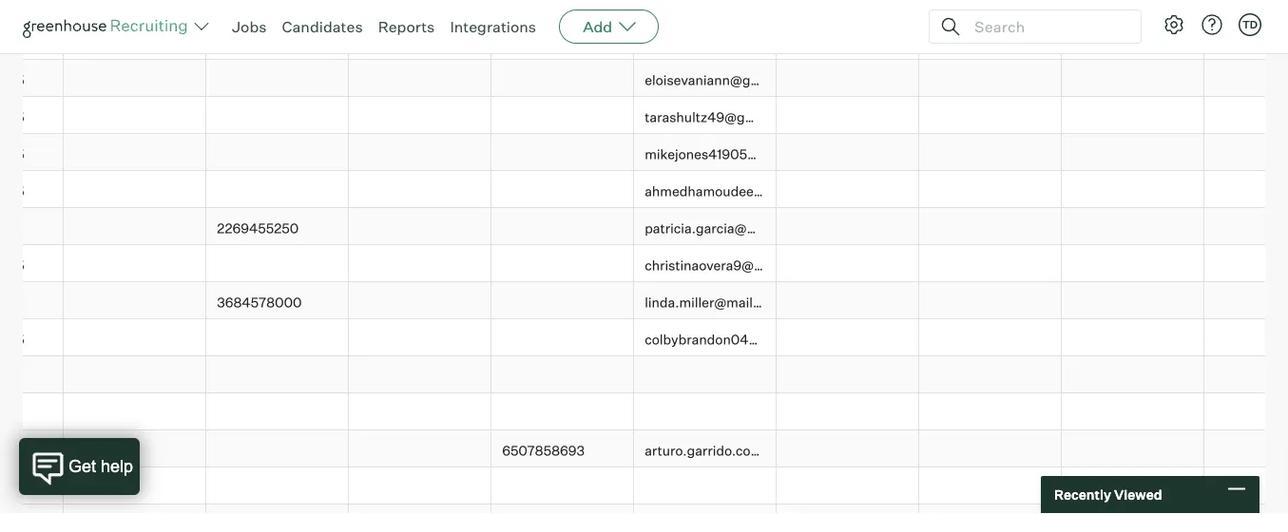 Task type: locate. For each thing, give the bounding box(es) containing it.
integrations
[[450, 17, 536, 36]]

candidates
[[282, 17, 363, 36]]

viewed
[[1114, 487, 1162, 503]]

jobs link
[[232, 17, 267, 36]]

patricia.davis@mail.com
[[645, 36, 798, 53]]

jobs
[[232, 17, 267, 36]]

christinaovera9@gmail.com
[[645, 258, 819, 275]]

6507858693
[[502, 444, 585, 460]]

td button
[[1239, 13, 1261, 36]]

cell
[[0, 0, 64, 24], [64, 0, 206, 24], [206, 0, 349, 24], [349, 0, 491, 24], [491, 0, 634, 24], [777, 0, 919, 24], [919, 0, 1062, 24], [1062, 0, 1204, 24], [1204, 0, 1288, 24], [0, 24, 64, 61], [64, 24, 206, 61], [349, 24, 491, 61], [491, 24, 634, 61], [777, 24, 919, 61], [919, 24, 1062, 61], [1062, 24, 1204, 61], [1204, 24, 1288, 61], [64, 61, 206, 98], [206, 61, 349, 98], [349, 61, 491, 98], [491, 61, 634, 98], [777, 61, 919, 98], [919, 61, 1062, 98], [1062, 61, 1204, 98], [1204, 61, 1288, 98], [64, 98, 206, 135], [206, 98, 349, 135], [349, 98, 491, 135], [491, 98, 634, 135], [777, 98, 919, 135], [919, 98, 1062, 135], [1062, 98, 1204, 135], [1204, 98, 1288, 135], [64, 135, 206, 172], [206, 135, 349, 172], [349, 135, 491, 172], [491, 135, 634, 172], [777, 135, 919, 172], [919, 135, 1062, 172], [1062, 135, 1204, 172], [1204, 135, 1288, 172], [64, 172, 206, 209], [206, 172, 349, 209], [349, 172, 491, 209], [491, 172, 634, 209], [777, 172, 919, 209], [919, 172, 1062, 209], [1062, 172, 1204, 209], [1204, 172, 1288, 209], [0, 209, 64, 246], [64, 209, 206, 246], [349, 209, 491, 246], [491, 209, 634, 246], [777, 209, 919, 246], [919, 209, 1062, 246], [1062, 209, 1204, 246], [1204, 209, 1288, 246], [64, 246, 206, 283], [206, 246, 349, 283], [349, 246, 491, 283], [491, 246, 634, 283], [777, 246, 919, 283], [919, 246, 1062, 283], [1062, 246, 1204, 283], [1204, 246, 1288, 283], [0, 283, 64, 321], [64, 283, 206, 321], [349, 283, 491, 321], [491, 283, 634, 321], [777, 283, 919, 321], [919, 283, 1062, 321], [1062, 283, 1204, 321], [1204, 283, 1288, 321], [64, 321, 206, 358], [206, 321, 349, 358], [349, 321, 491, 358], [491, 321, 634, 358], [777, 321, 919, 358], [919, 321, 1062, 358], [1062, 321, 1204, 358], [1204, 321, 1288, 358], [0, 358, 64, 395], [64, 358, 206, 395], [206, 358, 349, 395], [349, 358, 491, 395], [491, 358, 634, 395], [634, 358, 777, 395], [777, 358, 919, 395], [919, 358, 1062, 395], [1062, 358, 1204, 395], [1204, 358, 1288, 395], [0, 395, 64, 432], [64, 395, 206, 432], [206, 395, 349, 432], [349, 395, 491, 432], [491, 395, 634, 432], [634, 395, 777, 432], [777, 395, 919, 432], [919, 395, 1062, 432], [1062, 395, 1204, 432], [1204, 395, 1288, 432], [0, 432, 64, 469], [64, 432, 206, 469], [206, 432, 349, 469], [349, 432, 491, 469], [777, 432, 919, 469], [919, 432, 1062, 469], [1062, 432, 1204, 469], [1204, 432, 1288, 469], [0, 469, 64, 506], [64, 469, 206, 506], [206, 469, 349, 506], [349, 469, 491, 506], [491, 469, 634, 506], [634, 469, 777, 506], [777, 469, 919, 506], [919, 469, 1062, 506], [1062, 469, 1204, 506], [1204, 469, 1288, 506], [0, 506, 64, 514], [64, 506, 206, 514], [206, 506, 349, 514], [349, 506, 491, 514], [491, 506, 634, 514], [634, 506, 777, 514], [777, 506, 919, 514], [919, 506, 1062, 514], [1062, 506, 1204, 514], [1204, 506, 1288, 514]]

configure image
[[1163, 13, 1185, 36]]

tarashultz49@gmail.com
[[645, 110, 802, 127]]

integrations link
[[450, 17, 536, 36]]

Search text field
[[970, 13, 1124, 40]]

reports link
[[378, 17, 435, 36]]

reports
[[378, 17, 435, 36]]

3684578000
[[217, 296, 302, 312]]



Task type: describe. For each thing, give the bounding box(es) containing it.
2269455250
[[217, 221, 299, 238]]

td button
[[1235, 10, 1265, 40]]

add button
[[559, 10, 659, 44]]

arturo.garrido.contreras@gmail.com
[[645, 444, 873, 460]]

add
[[583, 17, 612, 36]]

colbybrandon04@gmail.com
[[645, 333, 826, 349]]

mikejones41905@gmail.com
[[645, 147, 825, 164]]

recently viewed
[[1054, 487, 1162, 503]]

eloisevaniann@gmail.com
[[645, 73, 808, 90]]

candidates link
[[282, 17, 363, 36]]

td
[[1242, 18, 1258, 31]]

greenhouse recruiting image
[[23, 15, 194, 38]]

3131957981
[[217, 36, 288, 53]]

patricia.garcia@mail.com
[[645, 221, 804, 238]]

linda.miller@mail.com
[[645, 296, 784, 312]]

ahmedhamoudee23@gmail.com
[[645, 184, 847, 201]]

recently
[[1054, 487, 1111, 503]]



Task type: vqa. For each thing, say whether or not it's contained in the screenshot.
cell
yes



